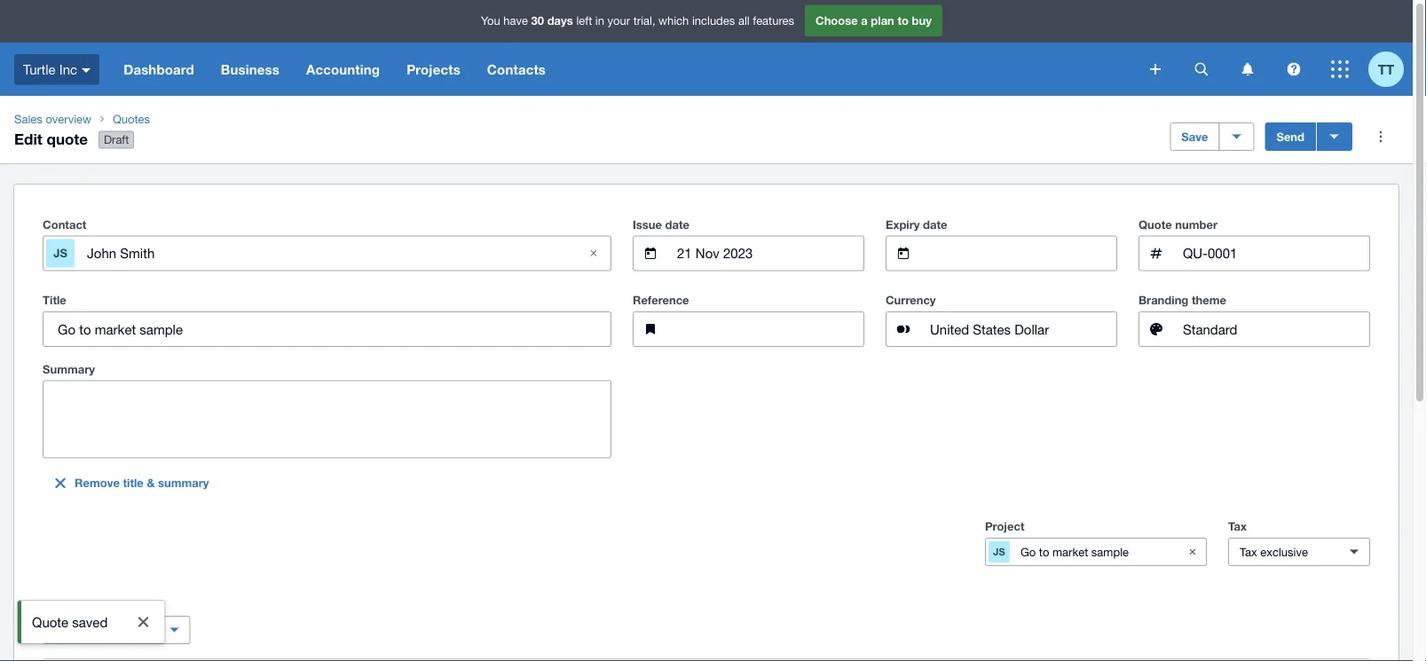 Task type: describe. For each thing, give the bounding box(es) containing it.
contact
[[43, 217, 87, 231]]

buy
[[912, 14, 932, 27]]

sales overview
[[14, 112, 91, 126]]

title
[[123, 476, 144, 490]]

30
[[531, 14, 544, 27]]

save
[[1182, 130, 1209, 143]]

Branding theme field
[[1181, 312, 1370, 346]]

banner containing dashboard
[[0, 0, 1413, 96]]

show/hide columns button
[[43, 616, 190, 644]]

expiry
[[886, 217, 920, 231]]

dashboard link
[[110, 43, 208, 96]]

issue
[[633, 217, 662, 231]]

title
[[43, 293, 66, 307]]

projects
[[407, 61, 461, 77]]

exclusive
[[1261, 545, 1308, 559]]

tax for tax
[[1228, 520, 1247, 533]]

tax exclusive
[[1240, 545, 1308, 559]]

summary
[[43, 362, 95, 376]]

business button
[[208, 43, 293, 96]]

theme
[[1192, 293, 1227, 307]]

tax for tax exclusive
[[1240, 545, 1258, 559]]

which
[[659, 14, 689, 27]]

send button
[[1265, 122, 1316, 151]]

remove title & summary button
[[43, 469, 220, 498]]

inc
[[59, 61, 77, 77]]

remove title & summary
[[75, 476, 209, 490]]

turtle
[[23, 61, 56, 77]]

accounting
[[306, 61, 380, 77]]

Issue date field
[[676, 237, 864, 270]]

branding theme
[[1139, 293, 1227, 307]]

turtle inc button
[[0, 43, 110, 96]]

in
[[595, 14, 604, 27]]

turtle inc
[[23, 61, 77, 77]]

saved
[[72, 614, 108, 630]]

a
[[861, 14, 868, 27]]

quote number
[[1139, 217, 1218, 231]]

overview
[[46, 112, 91, 126]]

tt button
[[1369, 43, 1413, 96]]

business
[[221, 61, 280, 77]]

Quote number text field
[[1181, 237, 1370, 270]]

includes
[[692, 14, 735, 27]]

show/hide
[[54, 623, 113, 637]]

contacts
[[487, 61, 546, 77]]

projects button
[[393, 43, 474, 96]]

Currency field
[[928, 312, 1117, 346]]

dismiss image
[[138, 617, 149, 628]]

tax exclusive button
[[1228, 538, 1370, 566]]

dashboard
[[123, 61, 194, 77]]

project
[[985, 520, 1025, 533]]

js for project
[[994, 546, 1005, 558]]

&
[[147, 476, 155, 490]]

overflow menu image
[[1363, 119, 1399, 154]]

quotes link
[[106, 110, 157, 128]]

send
[[1277, 130, 1305, 143]]

quote for quote saved
[[32, 614, 68, 630]]



Task type: vqa. For each thing, say whether or not it's contained in the screenshot.
left "time"
no



Task type: locate. For each thing, give the bounding box(es) containing it.
Expiry date field
[[928, 237, 1117, 270]]

svg image
[[1331, 60, 1349, 78], [1195, 63, 1209, 76], [1242, 63, 1254, 76], [1288, 63, 1301, 76], [1150, 64, 1161, 75], [82, 68, 91, 73]]

0 horizontal spatial js
[[53, 246, 67, 260]]

accounting button
[[293, 43, 393, 96]]

dismiss button
[[125, 604, 161, 640]]

branding
[[1139, 293, 1189, 307]]

sales overview link
[[7, 110, 98, 128]]

date right expiry
[[923, 217, 948, 231]]

number
[[1176, 217, 1218, 231]]

tax
[[1228, 520, 1247, 533], [1240, 545, 1258, 559]]

0 vertical spatial quote
[[1139, 217, 1172, 231]]

show/hide columns
[[54, 623, 163, 637]]

to
[[898, 14, 909, 27]]

svg image inside turtle inc popup button
[[82, 68, 91, 73]]

1 vertical spatial tax
[[1240, 545, 1258, 559]]

quote
[[47, 130, 88, 147]]

currency
[[886, 293, 936, 307]]

summary
[[158, 476, 209, 490]]

1 date from the left
[[665, 217, 690, 231]]

left
[[576, 14, 592, 27]]

quote inside alert
[[32, 614, 68, 630]]

choose
[[816, 14, 858, 27]]

js
[[53, 246, 67, 260], [994, 546, 1005, 558]]

navigation
[[110, 43, 1138, 96]]

expiry date
[[886, 217, 948, 231]]

clear image
[[1175, 534, 1211, 570]]

have
[[504, 14, 528, 27]]

contacts button
[[474, 43, 559, 96]]

reference
[[633, 293, 689, 307]]

quote for quote number
[[1139, 217, 1172, 231]]

quote
[[1139, 217, 1172, 231], [32, 614, 68, 630]]

sales
[[14, 112, 42, 126]]

all
[[738, 14, 750, 27]]

date
[[665, 217, 690, 231], [923, 217, 948, 231]]

trial,
[[634, 14, 656, 27]]

quote saved
[[32, 614, 108, 630]]

save button
[[1170, 122, 1220, 151]]

Project field
[[1019, 537, 1173, 567]]

choose a plan to buy
[[816, 14, 932, 27]]

0 horizontal spatial quote
[[32, 614, 68, 630]]

banner
[[0, 0, 1413, 96]]

tax up tax exclusive
[[1228, 520, 1247, 533]]

js for contact
[[53, 246, 67, 260]]

you
[[481, 14, 500, 27]]

quote left saved
[[32, 614, 68, 630]]

columns
[[116, 623, 163, 637]]

js down contact
[[53, 246, 67, 260]]

quote left number
[[1139, 217, 1172, 231]]

edit
[[14, 130, 42, 147]]

Title field
[[44, 312, 611, 346]]

plan
[[871, 14, 895, 27]]

days
[[547, 14, 573, 27]]

0 horizontal spatial date
[[665, 217, 690, 231]]

Summary text field
[[44, 381, 611, 458]]

2 date from the left
[[923, 217, 948, 231]]

quote saved alert
[[18, 601, 164, 644]]

1 vertical spatial quote
[[32, 614, 68, 630]]

quotes
[[113, 112, 150, 126]]

1 horizontal spatial quote
[[1139, 217, 1172, 231]]

0 vertical spatial js
[[53, 246, 67, 260]]

navigation containing dashboard
[[110, 43, 1138, 96]]

tax left exclusive
[[1240, 545, 1258, 559]]

date for issue date
[[665, 217, 690, 231]]

remove
[[75, 476, 120, 490]]

date right "issue"
[[665, 217, 690, 231]]

edit quote
[[14, 130, 88, 147]]

you have 30 days left in your trial, which includes all features
[[481, 14, 794, 27]]

1 horizontal spatial date
[[923, 217, 948, 231]]

line items element
[[43, 659, 1370, 661]]

Contact field
[[85, 237, 569, 270]]

1 horizontal spatial js
[[994, 546, 1005, 558]]

tt
[[1378, 61, 1395, 77]]

1 vertical spatial js
[[994, 546, 1005, 558]]

tax inside popup button
[[1240, 545, 1258, 559]]

js down "project"
[[994, 546, 1005, 558]]

your
[[608, 14, 630, 27]]

draft
[[104, 133, 129, 147]]

0 vertical spatial tax
[[1228, 520, 1247, 533]]

date for expiry date
[[923, 217, 948, 231]]

issue date
[[633, 217, 690, 231]]

features
[[753, 14, 794, 27]]



